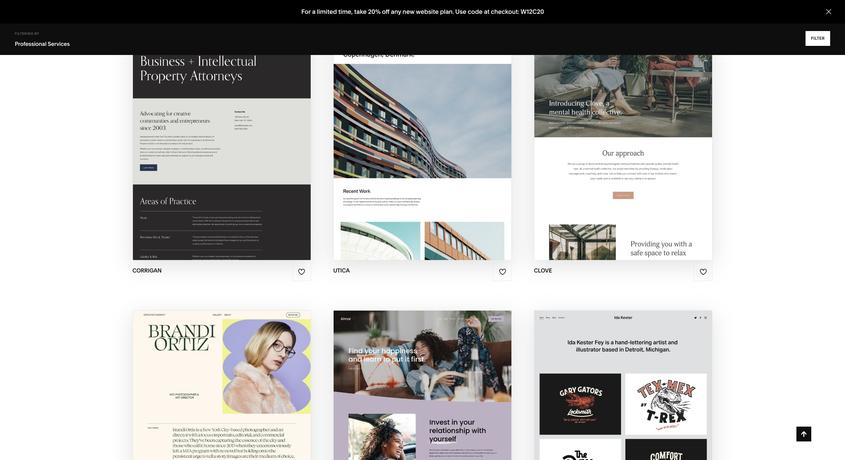 Task type: describe. For each thing, give the bounding box(es) containing it.
2 vertical spatial corrigan
[[133, 267, 162, 274]]

almar image
[[334, 311, 512, 460]]

preview for preview ortiz
[[196, 429, 226, 437]]

with for almar
[[409, 416, 426, 424]]

kester inside button
[[628, 416, 653, 424]]

filter
[[811, 36, 825, 41]]

start for preview ortiz
[[188, 416, 208, 424]]

w12c20
[[521, 8, 544, 16]]

start with ortiz
[[188, 416, 248, 424]]

20%
[[368, 8, 381, 16]]

start for preview utica
[[388, 128, 409, 136]]

checkout:
[[491, 8, 519, 16]]

start with utica
[[388, 128, 450, 136]]

with for clove
[[610, 128, 628, 136]]

filter button
[[806, 31, 830, 46]]

start with almar
[[387, 416, 451, 424]]

utica image
[[334, 23, 512, 260]]

preview clove
[[597, 141, 650, 149]]

preview utica link
[[397, 136, 448, 155]]

start with kester button
[[587, 411, 660, 430]]

add clove to your favorites list image
[[700, 268, 707, 276]]

for
[[301, 8, 311, 16]]

preview ortiz
[[196, 429, 247, 437]]

professional
[[15, 40, 47, 47]]

utica inside the start with utica button
[[429, 128, 450, 136]]

start with corrigan button
[[180, 123, 264, 142]]

preview utica
[[397, 141, 448, 149]]

start for preview clove
[[588, 128, 609, 136]]

ortiz image
[[133, 311, 311, 460]]

corrigan inside button
[[221, 128, 257, 136]]

preview almar
[[395, 429, 450, 437]]

clove image
[[535, 23, 712, 260]]

filtering
[[15, 32, 34, 35]]

corrigan image
[[133, 23, 311, 260]]

preview ortiz link
[[196, 424, 247, 443]]

add corrigan to your favorites list image
[[298, 268, 306, 276]]

with for kester
[[609, 416, 626, 424]]

with for utica
[[410, 128, 428, 136]]

take
[[354, 8, 367, 16]]

preview clove link
[[597, 136, 650, 155]]

2 vertical spatial utica
[[333, 267, 350, 274]]

start for preview corrigan
[[180, 128, 200, 136]]

limited
[[317, 8, 337, 16]]



Task type: vqa. For each thing, say whether or not it's contained in the screenshot.
WEDDINGS option
no



Task type: locate. For each thing, give the bounding box(es) containing it.
with up preview corrigan at the top
[[202, 128, 219, 136]]

start with almar button
[[387, 411, 459, 430]]

1 vertical spatial clove
[[628, 141, 650, 149]]

start inside button
[[180, 128, 200, 136]]

plan.
[[440, 8, 454, 16]]

with up the preview ortiz
[[210, 416, 227, 424]]

almar down the start with almar
[[426, 429, 450, 437]]

0 vertical spatial clove
[[629, 128, 651, 136]]

clove inside 'link'
[[628, 141, 650, 149]]

services
[[48, 40, 70, 47]]

corrigan
[[221, 128, 257, 136], [219, 141, 255, 149], [133, 267, 162, 274]]

start with corrigan
[[180, 128, 257, 136]]

preview inside preview corrigan link
[[188, 141, 218, 149]]

0 vertical spatial almar
[[427, 416, 451, 424]]

almar inside button
[[427, 416, 451, 424]]

with up preview almar
[[409, 416, 426, 424]]

start with ortiz button
[[188, 411, 256, 430]]

start with utica button
[[388, 123, 457, 142]]

0 vertical spatial ortiz
[[229, 416, 248, 424]]

time,
[[338, 8, 353, 16]]

almar up preview almar
[[427, 416, 451, 424]]

start for preview kester
[[587, 416, 608, 424]]

utica
[[429, 128, 450, 136], [428, 141, 448, 149], [333, 267, 350, 274]]

with inside button
[[202, 128, 219, 136]]

by
[[35, 32, 39, 35]]

1 vertical spatial utica
[[428, 141, 448, 149]]

preview down start with clove
[[597, 141, 626, 149]]

kester image
[[535, 311, 712, 460]]

with up the preview kester
[[609, 416, 626, 424]]

with for ortiz
[[210, 416, 227, 424]]

preview down the start with almar
[[395, 429, 425, 437]]

a
[[312, 8, 315, 16]]

for a limited time, take 20% off any new website plan. use code at checkout: w12c20
[[301, 8, 544, 16]]

kester up the preview kester
[[628, 416, 653, 424]]

use
[[455, 8, 466, 16]]

preview for preview clove
[[597, 141, 626, 149]]

preview
[[188, 141, 218, 149], [397, 141, 426, 149], [597, 141, 626, 149], [395, 429, 425, 437], [196, 429, 226, 437], [596, 429, 625, 437]]

at
[[484, 8, 490, 16]]

start with kester
[[587, 416, 653, 424]]

0 vertical spatial utica
[[429, 128, 450, 136]]

preview almar link
[[395, 424, 450, 443]]

1 vertical spatial almar
[[426, 429, 450, 437]]

clove inside button
[[629, 128, 651, 136]]

preview inside preview almar 'link'
[[395, 429, 425, 437]]

preview inside preview utica link
[[397, 141, 426, 149]]

start for preview almar
[[387, 416, 407, 424]]

almar inside 'link'
[[426, 429, 450, 437]]

clove
[[629, 128, 651, 136], [628, 141, 650, 149], [534, 267, 552, 274]]

add utica to your favorites list image
[[499, 268, 506, 276]]

start
[[180, 128, 200, 136], [388, 128, 409, 136], [588, 128, 609, 136], [387, 416, 407, 424], [188, 416, 208, 424], [587, 416, 608, 424]]

preview down 'start with ortiz'
[[196, 429, 226, 437]]

with up preview clove
[[610, 128, 628, 136]]

preview kester link
[[596, 424, 651, 443]]

with for corrigan
[[202, 128, 219, 136]]

ortiz inside button
[[229, 416, 248, 424]]

start with clove
[[588, 128, 651, 136]]

preview down start with kester
[[596, 429, 625, 437]]

preview down start with corrigan
[[188, 141, 218, 149]]

with up preview utica
[[410, 128, 428, 136]]

2 vertical spatial clove
[[534, 267, 552, 274]]

0 vertical spatial kester
[[628, 416, 653, 424]]

ortiz
[[229, 416, 248, 424], [228, 429, 247, 437]]

preview down start with utica
[[397, 141, 426, 149]]

off
[[382, 8, 390, 16]]

1 vertical spatial kester
[[627, 429, 651, 437]]

any
[[391, 8, 401, 16]]

almar
[[427, 416, 451, 424], [426, 429, 450, 437]]

preview corrigan
[[188, 141, 255, 149]]

preview for preview kester
[[596, 429, 625, 437]]

website
[[416, 8, 439, 16]]

preview for preview utica
[[397, 141, 426, 149]]

code
[[468, 8, 483, 16]]

new
[[403, 8, 415, 16]]

with
[[202, 128, 219, 136], [410, 128, 428, 136], [610, 128, 628, 136], [409, 416, 426, 424], [210, 416, 227, 424], [609, 416, 626, 424]]

kester down start with kester
[[627, 429, 651, 437]]

1 vertical spatial ortiz
[[228, 429, 247, 437]]

back to top image
[[800, 431, 808, 438]]

preview for preview corrigan
[[188, 141, 218, 149]]

ortiz up the preview ortiz
[[229, 416, 248, 424]]

start with clove button
[[588, 123, 659, 142]]

preview corrigan link
[[188, 136, 255, 155]]

utica inside preview utica link
[[428, 141, 448, 149]]

kester
[[628, 416, 653, 424], [627, 429, 651, 437]]

preview inside the "preview clove" 'link'
[[597, 141, 626, 149]]

0 vertical spatial corrigan
[[221, 128, 257, 136]]

1 vertical spatial corrigan
[[219, 141, 255, 149]]

professional services
[[15, 40, 70, 47]]

preview inside preview kester link
[[596, 429, 625, 437]]

preview inside preview ortiz link
[[196, 429, 226, 437]]

filtering by
[[15, 32, 39, 35]]

preview for preview almar
[[395, 429, 425, 437]]

preview kester
[[596, 429, 651, 437]]

ortiz down 'start with ortiz'
[[228, 429, 247, 437]]



